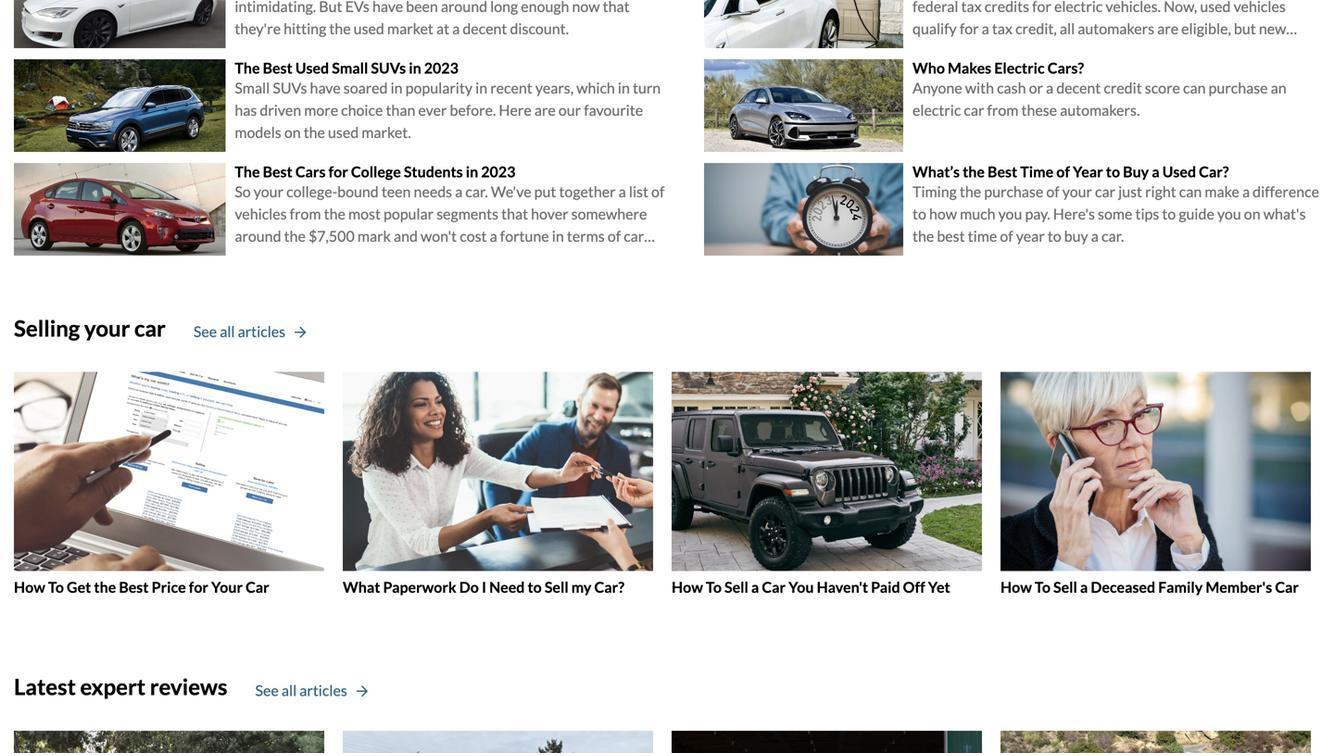 Task type: vqa. For each thing, say whether or not it's contained in the screenshot.
Elantra within we compared this car with similar 2022 hyundai elantra based on price, mileage, features, condition, dealer reputation, and other factors.
no



Task type: describe. For each thing, give the bounding box(es) containing it.
tips
[[1136, 205, 1160, 223]]

all for car
[[220, 323, 235, 341]]

cost
[[460, 227, 487, 245]]

all for reviews
[[282, 682, 297, 700]]

the right get
[[94, 578, 116, 597]]

2023 inside the best used small suvs in 2023 small suvs have soared in popularity in recent years, which in turn has driven more choice than ever before. here are our favourite models on the used market.
[[424, 59, 459, 77]]

make
[[1205, 183, 1240, 201]]

how to get the best price for your car link
[[14, 372, 324, 597]]

what's
[[1264, 205, 1306, 223]]

you
[[789, 578, 814, 597]]

the best cars for college students in 2023 link
[[235, 162, 516, 181]]

the best used small suvs in 2023 image
[[14, 59, 226, 152]]

how to sell a car you haven't paid off yet link
[[672, 372, 982, 597]]

a inside how to sell a deceased family member's car link
[[1081, 578, 1088, 597]]

an
[[1271, 79, 1287, 97]]

credit
[[1104, 79, 1143, 97]]

2023 inside the best cars for college students in 2023 so your college-bound teen needs a car. we've put together a list of vehicles from the most popular segments that hover somewhere around the $7,500 mark and won't cost a fortune in terms of car insurance.
[[481, 162, 516, 181]]

pay.
[[1026, 205, 1051, 223]]

bound
[[338, 183, 379, 201]]

what paperwork do i need to sell my car? link
[[343, 372, 653, 597]]

anyone
[[913, 79, 963, 97]]

$7,500
[[309, 227, 355, 245]]

turn
[[633, 79, 661, 97]]

2 you from the left
[[1218, 205, 1242, 223]]

selling
[[14, 315, 80, 341]]

car inside the how to get the best price for your car link
[[246, 578, 269, 597]]

1 vertical spatial car?
[[595, 578, 625, 597]]

with
[[966, 79, 995, 97]]

students
[[404, 162, 463, 181]]

automakers.
[[1060, 101, 1140, 119]]

see all articles link for latest expert reviews
[[255, 680, 368, 702]]

how for how to sell a car you haven't paid off yet
[[672, 578, 703, 597]]

than
[[386, 101, 416, 119]]

get
[[67, 578, 91, 597]]

segments
[[437, 205, 499, 223]]

in up popularity
[[409, 59, 421, 77]]

from inside who makes electric cars? anyone with cash or a decent credit score can purchase an electric car from these automakers.
[[988, 101, 1019, 119]]

in up the than on the top of the page
[[391, 79, 403, 97]]

best inside what's the best time of year to buy a used car? timing the purchase of your car just right can make a difference to how much you pay. here's some tips to guide you on what's the best time of year to buy a car.
[[988, 162, 1018, 181]]

paperwork
[[383, 578, 457, 597]]

have
[[310, 79, 341, 97]]

soared
[[344, 79, 388, 97]]

your
[[211, 578, 243, 597]]

the best used small suvs in 2023 small suvs have soared in popularity in recent years, which in turn has driven more choice than ever before. here are our favourite models on the used market.
[[235, 59, 661, 141]]

sell for how to sell a deceased family member's car
[[1054, 578, 1078, 597]]

the up much
[[960, 183, 982, 201]]

what to know about ev tax credits image
[[704, 0, 904, 48]]

which
[[577, 79, 615, 97]]

how to sell a car you haven't paid off yet
[[672, 578, 951, 597]]

teen
[[382, 183, 411, 201]]

for inside the best cars for college students in 2023 so your college-bound teen needs a car. we've put together a list of vehicles from the most popular segments that hover somewhere around the $7,500 mark and won't cost a fortune in terms of car insurance.
[[329, 162, 348, 181]]

guide
[[1179, 205, 1215, 223]]

who makes electric cars? anyone with cash or a decent credit score can purchase an electric car from these automakers.
[[913, 59, 1287, 119]]

hover
[[531, 205, 569, 223]]

time
[[968, 227, 998, 245]]

can inside who makes electric cars? anyone with cash or a decent credit score can purchase an electric car from these automakers.
[[1184, 79, 1206, 97]]

used
[[328, 123, 359, 141]]

we've
[[491, 183, 532, 201]]

recent
[[490, 79, 533, 97]]

college
[[351, 162, 401, 181]]

how to sell a deceased family member's car
[[1001, 578, 1299, 597]]

the best used small suvs in 2023 link
[[235, 59, 459, 77]]

cars
[[296, 162, 326, 181]]

expert
[[80, 674, 146, 700]]

sell for how to sell a car you haven't paid off yet
[[725, 578, 749, 597]]

around
[[235, 227, 281, 245]]

electric
[[913, 101, 961, 119]]

2023 ford escape review and video image
[[672, 731, 982, 754]]

somewhere
[[572, 205, 647, 223]]

what's the best time of year to buy a used car? link
[[913, 162, 1229, 181]]

the for the best used small suvs in 2023
[[235, 59, 260, 77]]

latest
[[14, 674, 76, 700]]

favourite
[[584, 101, 643, 119]]

best left price
[[119, 578, 149, 597]]

0 horizontal spatial your
[[84, 315, 130, 341]]

together
[[559, 183, 616, 201]]

see all articles for car
[[194, 323, 286, 341]]

reviews
[[150, 674, 228, 700]]

articles for latest expert reviews
[[300, 682, 347, 700]]

in right students
[[466, 162, 478, 181]]

year
[[1073, 162, 1104, 181]]

what
[[343, 578, 380, 597]]

your inside what's the best time of year to buy a used car? timing the purchase of your car just right can make a difference to how much you pay. here's some tips to guide you on what's the best time of year to buy a car.
[[1063, 183, 1093, 201]]

best
[[937, 227, 965, 245]]

here's
[[1054, 205, 1095, 223]]

see for selling your car
[[194, 323, 217, 341]]

1 vertical spatial suvs
[[273, 79, 307, 97]]

car inside what's the best time of year to buy a used car? timing the purchase of your car just right can make a difference to how much you pay. here's some tips to guide you on what's the best time of year to buy a car.
[[1096, 183, 1116, 201]]

car inside how to sell a deceased family member's car link
[[1276, 578, 1299, 597]]

terms
[[567, 227, 605, 245]]

what paperwork do i need to sell my car?
[[343, 578, 625, 597]]

how for how to sell a deceased family member's car
[[1001, 578, 1032, 597]]

price
[[152, 578, 186, 597]]

purchase for can
[[1209, 79, 1268, 97]]

1 you from the left
[[999, 205, 1023, 223]]

latest expert reviews
[[14, 674, 228, 700]]

more
[[304, 101, 338, 119]]

purchase for the
[[985, 183, 1044, 201]]

list
[[629, 183, 649, 201]]

vehicles
[[235, 205, 287, 223]]

arrow right image for latest expert reviews
[[357, 685, 368, 698]]

to for how to get the best price for your car
[[48, 578, 64, 597]]

do
[[460, 578, 479, 597]]

put
[[534, 183, 556, 201]]

0 horizontal spatial small
[[235, 79, 270, 97]]

how to get the best price for your car image
[[14, 372, 324, 571]]

off
[[903, 578, 926, 597]]

best inside the best cars for college students in 2023 so your college-bound teen needs a car. we've put together a list of vehicles from the most popular segments that hover somewhere around the $7,500 mark and won't cost a fortune in terms of car insurance.
[[263, 162, 293, 181]]

see for latest expert reviews
[[255, 682, 279, 700]]

timing
[[913, 183, 957, 201]]

in up before.
[[476, 79, 488, 97]]

models
[[235, 123, 282, 141]]

how
[[930, 205, 957, 223]]

ever
[[418, 101, 447, 119]]

car. inside what's the best time of year to buy a used car? timing the purchase of your car just right can make a difference to how much you pay. here's some tips to guide you on what's the best time of year to buy a car.
[[1102, 227, 1125, 245]]

0 vertical spatial small
[[332, 59, 368, 77]]



Task type: locate. For each thing, give the bounding box(es) containing it.
to inside the how to get the best price for your car link
[[48, 578, 64, 597]]

for
[[329, 162, 348, 181], [189, 578, 209, 597]]

1 horizontal spatial from
[[988, 101, 1019, 119]]

car?
[[1199, 162, 1229, 181], [595, 578, 625, 597]]

who makes electric cars? image
[[704, 59, 904, 152]]

most
[[348, 205, 381, 223]]

see all articles link
[[194, 321, 306, 343], [255, 680, 368, 702]]

in down hover
[[552, 227, 564, 245]]

insurance.
[[235, 249, 301, 267]]

what's the best time of year to buy a used car? image
[[704, 163, 904, 256]]

to for how to sell a car you haven't paid off yet
[[706, 578, 722, 597]]

2 to from the left
[[706, 578, 722, 597]]

that
[[502, 205, 528, 223]]

fortune
[[500, 227, 549, 245]]

mark
[[358, 227, 391, 245]]

car. up segments
[[466, 183, 488, 201]]

selling your car
[[14, 315, 166, 341]]

small up has
[[235, 79, 270, 97]]

the up has
[[235, 59, 260, 77]]

sell left you
[[725, 578, 749, 597]]

buy
[[1065, 227, 1089, 245]]

1 horizontal spatial articles
[[300, 682, 347, 700]]

0 horizontal spatial car?
[[595, 578, 625, 597]]

the best used electric cars in 2023 image
[[14, 0, 226, 48]]

makes
[[948, 59, 992, 77]]

your up vehicles
[[254, 183, 284, 201]]

0 horizontal spatial all
[[220, 323, 235, 341]]

choice
[[341, 101, 383, 119]]

0 vertical spatial arrow right image
[[295, 326, 306, 339]]

my
[[572, 578, 592, 597]]

cars?
[[1048, 59, 1085, 77]]

0 vertical spatial articles
[[238, 323, 286, 341]]

car. inside the best cars for college students in 2023 so your college-bound teen needs a car. we've put together a list of vehicles from the most popular segments that hover somewhere around the $7,500 mark and won't cost a fortune in terms of car insurance.
[[466, 183, 488, 201]]

1 horizontal spatial you
[[1218, 205, 1242, 223]]

0 vertical spatial used
[[296, 59, 329, 77]]

suvs up the driven
[[273, 79, 307, 97]]

0 horizontal spatial for
[[189, 578, 209, 597]]

car right member's
[[1276, 578, 1299, 597]]

sell left 'my'
[[545, 578, 569, 597]]

you left pay.
[[999, 205, 1023, 223]]

0 horizontal spatial purchase
[[985, 183, 1044, 201]]

2 horizontal spatial how
[[1001, 578, 1032, 597]]

to left you
[[706, 578, 722, 597]]

on inside the best used small suvs in 2023 small suvs have soared in popularity in recent years, which in turn has driven more choice than ever before. here are our favourite models on the used market.
[[284, 123, 301, 141]]

can right score
[[1184, 79, 1206, 97]]

1 horizontal spatial car?
[[1199, 162, 1229, 181]]

best up the driven
[[263, 59, 293, 77]]

1 vertical spatial on
[[1245, 205, 1261, 223]]

can up guide
[[1180, 183, 1202, 201]]

best
[[263, 59, 293, 77], [263, 162, 293, 181], [988, 162, 1018, 181], [119, 578, 149, 597]]

the up 'so'
[[235, 162, 260, 181]]

0 horizontal spatial articles
[[238, 323, 286, 341]]

electric
[[995, 59, 1045, 77]]

what paperwork do i need to sell my car? image
[[343, 372, 653, 571]]

so
[[235, 183, 251, 201]]

how to sell a deceased family member's car link
[[1001, 372, 1312, 597]]

paid
[[871, 578, 901, 597]]

0 vertical spatial car?
[[1199, 162, 1229, 181]]

2 horizontal spatial your
[[1063, 183, 1093, 201]]

0 horizontal spatial from
[[290, 205, 321, 223]]

0 horizontal spatial sell
[[545, 578, 569, 597]]

member's
[[1206, 578, 1273, 597]]

1 horizontal spatial for
[[329, 162, 348, 181]]

0 horizontal spatial 2023
[[424, 59, 459, 77]]

small up soared
[[332, 59, 368, 77]]

see all articles link for selling your car
[[194, 321, 306, 343]]

arrow right image for selling your car
[[295, 326, 306, 339]]

1 horizontal spatial to
[[706, 578, 722, 597]]

2024 toyota tacoma review and video image
[[1001, 731, 1312, 754]]

2 how from the left
[[672, 578, 703, 597]]

family
[[1159, 578, 1203, 597]]

from
[[988, 101, 1019, 119], [290, 205, 321, 223]]

all
[[220, 323, 235, 341], [282, 682, 297, 700]]

how to get the best price for your car
[[14, 578, 269, 597]]

2023 up popularity
[[424, 59, 459, 77]]

our
[[559, 101, 581, 119]]

haven't
[[817, 578, 869, 597]]

1 vertical spatial purchase
[[985, 183, 1044, 201]]

arrow right image
[[295, 326, 306, 339], [357, 685, 368, 698]]

0 vertical spatial all
[[220, 323, 235, 341]]

driven
[[260, 101, 301, 119]]

best left cars at the left of page
[[263, 162, 293, 181]]

1 vertical spatial car.
[[1102, 227, 1125, 245]]

1 vertical spatial see
[[255, 682, 279, 700]]

car
[[964, 101, 985, 119], [1096, 183, 1116, 201], [624, 227, 644, 245], [134, 315, 166, 341]]

1 horizontal spatial 2023
[[481, 162, 516, 181]]

your right selling
[[84, 315, 130, 341]]

small
[[332, 59, 368, 77], [235, 79, 270, 97]]

deceased
[[1091, 578, 1156, 597]]

used inside the best used small suvs in 2023 small suvs have soared in popularity in recent years, which in turn has driven more choice than ever before. here are our favourite models on the used market.
[[296, 59, 329, 77]]

purchase left the an
[[1209, 79, 1268, 97]]

1 horizontal spatial on
[[1245, 205, 1261, 223]]

purchase inside what's the best time of year to buy a used car? timing the purchase of your car just right can make a difference to how much you pay. here's some tips to guide you on what's the best time of year to buy a car.
[[985, 183, 1044, 201]]

2023
[[424, 59, 459, 77], [481, 162, 516, 181]]

car left you
[[762, 578, 786, 597]]

score
[[1145, 79, 1181, 97]]

time
[[1021, 162, 1054, 181]]

your
[[254, 183, 284, 201], [1063, 183, 1093, 201], [84, 315, 130, 341]]

1 the from the top
[[235, 59, 260, 77]]

2024 jeep compass review image
[[343, 731, 653, 754]]

0 vertical spatial the
[[235, 59, 260, 77]]

from inside the best cars for college students in 2023 so your college-bound teen needs a car. we've put together a list of vehicles from the most popular segments that hover somewhere around the $7,500 mark and won't cost a fortune in terms of car insurance.
[[290, 205, 321, 223]]

purchase down time
[[985, 183, 1044, 201]]

1 vertical spatial small
[[235, 79, 270, 97]]

0 vertical spatial see
[[194, 323, 217, 341]]

on
[[284, 123, 301, 141], [1245, 205, 1261, 223]]

1 horizontal spatial sell
[[725, 578, 749, 597]]

0 horizontal spatial see
[[194, 323, 217, 341]]

you
[[999, 205, 1023, 223], [1218, 205, 1242, 223]]

the best cars for college students in 2023 so your college-bound teen needs a car. we've put together a list of vehicles from the most popular segments that hover somewhere around the $7,500 mark and won't cost a fortune in terms of car insurance.
[[235, 162, 665, 267]]

your down the what's the best time of year to buy a used car? link
[[1063, 183, 1093, 201]]

best inside the best used small suvs in 2023 small suvs have soared in popularity in recent years, which in turn has driven more choice than ever before. here are our favourite models on the used market.
[[263, 59, 293, 77]]

the up insurance. at top left
[[284, 227, 306, 245]]

1 vertical spatial the
[[235, 162, 260, 181]]

0 horizontal spatial car.
[[466, 183, 488, 201]]

how for how to get the best price for your car
[[14, 578, 45, 597]]

car inside the best cars for college students in 2023 so your college-bound teen needs a car. we've put together a list of vehicles from the most popular segments that hover somewhere around the $7,500 mark and won't cost a fortune in terms of car insurance.
[[624, 227, 644, 245]]

the inside the best used small suvs in 2023 small suvs have soared in popularity in recent years, which in turn has driven more choice than ever before. here are our favourite models on the used market.
[[235, 59, 260, 77]]

used up right
[[1163, 162, 1197, 181]]

to
[[1106, 162, 1121, 181], [913, 205, 927, 223], [1163, 205, 1176, 223], [1048, 227, 1062, 245], [528, 578, 542, 597]]

what's the best time of year to buy a used car? timing the purchase of your car just right can make a difference to how much you pay. here's some tips to guide you on what's the best time of year to buy a car.
[[913, 162, 1320, 245]]

the right what's
[[963, 162, 985, 181]]

the up $7,500 on the top
[[324, 205, 346, 223]]

before.
[[450, 101, 496, 119]]

these
[[1022, 101, 1058, 119]]

here
[[499, 101, 532, 119]]

the inside the best used small suvs in 2023 small suvs have soared in popularity in recent years, which in turn has driven more choice than ever before. here are our favourite models on the used market.
[[304, 123, 325, 141]]

0 vertical spatial see all articles link
[[194, 321, 306, 343]]

the for the best cars for college students in 2023
[[235, 162, 260, 181]]

car? up make
[[1199, 162, 1229, 181]]

the down more
[[304, 123, 325, 141]]

2 sell from the left
[[725, 578, 749, 597]]

in
[[409, 59, 421, 77], [391, 79, 403, 97], [476, 79, 488, 97], [618, 79, 630, 97], [466, 162, 478, 181], [552, 227, 564, 245]]

or
[[1029, 79, 1044, 97]]

can inside what's the best time of year to buy a used car? timing the purchase of your car just right can make a difference to how much you pay. here's some tips to guide you on what's the best time of year to buy a car.
[[1180, 183, 1202, 201]]

car inside how to sell a car you haven't paid off yet link
[[762, 578, 786, 597]]

are
[[535, 101, 556, 119]]

1 sell from the left
[[545, 578, 569, 597]]

1 vertical spatial 2023
[[481, 162, 516, 181]]

used inside what's the best time of year to buy a used car? timing the purchase of your car just right can make a difference to how much you pay. here's some tips to guide you on what's the best time of year to buy a car.
[[1163, 162, 1197, 181]]

0 vertical spatial car.
[[466, 183, 488, 201]]

2024 chevrolet blazer ev review image
[[14, 731, 324, 754]]

1 vertical spatial for
[[189, 578, 209, 597]]

a inside how to sell a car you haven't paid off yet link
[[752, 578, 759, 597]]

1 horizontal spatial your
[[254, 183, 284, 201]]

what's
[[913, 162, 960, 181]]

1 vertical spatial used
[[1163, 162, 1197, 181]]

articles for selling your car
[[238, 323, 286, 341]]

on left what's
[[1245, 205, 1261, 223]]

from down college-
[[290, 205, 321, 223]]

need
[[489, 578, 525, 597]]

0 horizontal spatial car
[[246, 578, 269, 597]]

popular
[[384, 205, 434, 223]]

car inside who makes electric cars? anyone with cash or a decent credit score can purchase an electric car from these automakers.
[[964, 101, 985, 119]]

difference
[[1253, 183, 1320, 201]]

suvs up soared
[[371, 59, 406, 77]]

the left best
[[913, 227, 935, 245]]

1 vertical spatial see all articles
[[255, 682, 347, 700]]

3 car from the left
[[1276, 578, 1299, 597]]

1 horizontal spatial car
[[762, 578, 786, 597]]

see all articles for reviews
[[255, 682, 347, 700]]

used
[[296, 59, 329, 77], [1163, 162, 1197, 181]]

and
[[394, 227, 418, 245]]

i
[[482, 578, 487, 597]]

your inside the best cars for college students in 2023 so your college-bound teen needs a car. we've put together a list of vehicles from the most popular segments that hover somewhere around the $7,500 mark and won't cost a fortune in terms of car insurance.
[[254, 183, 284, 201]]

0 vertical spatial purchase
[[1209, 79, 1268, 97]]

0 horizontal spatial on
[[284, 123, 301, 141]]

for right cars at the left of page
[[329, 162, 348, 181]]

0 vertical spatial 2023
[[424, 59, 459, 77]]

to for how to sell a deceased family member's car
[[1035, 578, 1051, 597]]

car.
[[466, 183, 488, 201], [1102, 227, 1125, 245]]

1 horizontal spatial see
[[255, 682, 279, 700]]

won't
[[421, 227, 457, 245]]

1 horizontal spatial small
[[332, 59, 368, 77]]

1 horizontal spatial how
[[672, 578, 703, 597]]

2 horizontal spatial sell
[[1054, 578, 1078, 597]]

3 sell from the left
[[1054, 578, 1078, 597]]

has
[[235, 101, 257, 119]]

1 car from the left
[[246, 578, 269, 597]]

yet
[[928, 578, 951, 597]]

1 horizontal spatial used
[[1163, 162, 1197, 181]]

years,
[[536, 79, 574, 97]]

2 horizontal spatial car
[[1276, 578, 1299, 597]]

to left get
[[48, 578, 64, 597]]

1 vertical spatial see all articles link
[[255, 680, 368, 702]]

you down make
[[1218, 205, 1242, 223]]

car right your
[[246, 578, 269, 597]]

see all articles
[[194, 323, 286, 341], [255, 682, 347, 700]]

to inside how to sell a car you haven't paid off yet link
[[706, 578, 722, 597]]

who makes electric cars? link
[[913, 59, 1085, 77]]

to left deceased
[[1035, 578, 1051, 597]]

0 horizontal spatial to
[[48, 578, 64, 597]]

the
[[235, 59, 260, 77], [235, 162, 260, 181]]

how
[[14, 578, 45, 597], [672, 578, 703, 597], [1001, 578, 1032, 597]]

3 to from the left
[[1035, 578, 1051, 597]]

0 horizontal spatial how
[[14, 578, 45, 597]]

1 horizontal spatial all
[[282, 682, 297, 700]]

purchase inside who makes electric cars? anyone with cash or a decent credit score can purchase an electric car from these automakers.
[[1209, 79, 1268, 97]]

0 horizontal spatial used
[[296, 59, 329, 77]]

the best cars for college students in 2023 image
[[14, 163, 226, 256]]

1 how from the left
[[14, 578, 45, 597]]

car? inside what's the best time of year to buy a used car? timing the purchase of your car just right can make a difference to how much you pay. here's some tips to guide you on what's the best time of year to buy a car.
[[1199, 162, 1229, 181]]

for left your
[[189, 578, 209, 597]]

0 vertical spatial suvs
[[371, 59, 406, 77]]

1 vertical spatial from
[[290, 205, 321, 223]]

0 vertical spatial from
[[988, 101, 1019, 119]]

college-
[[286, 183, 338, 201]]

decent
[[1057, 79, 1101, 97]]

year
[[1016, 227, 1045, 245]]

popularity
[[406, 79, 473, 97]]

1 vertical spatial can
[[1180, 183, 1202, 201]]

2 car from the left
[[762, 578, 786, 597]]

0 horizontal spatial you
[[999, 205, 1023, 223]]

1 horizontal spatial suvs
[[371, 59, 406, 77]]

sell
[[545, 578, 569, 597], [725, 578, 749, 597], [1054, 578, 1078, 597]]

1 vertical spatial all
[[282, 682, 297, 700]]

to inside how to sell a deceased family member's car link
[[1035, 578, 1051, 597]]

1 vertical spatial arrow right image
[[357, 685, 368, 698]]

0 horizontal spatial suvs
[[273, 79, 307, 97]]

2023 up the we've
[[481, 162, 516, 181]]

used up the have
[[296, 59, 329, 77]]

0 vertical spatial can
[[1184, 79, 1206, 97]]

0 horizontal spatial arrow right image
[[295, 326, 306, 339]]

0 vertical spatial for
[[329, 162, 348, 181]]

1 horizontal spatial purchase
[[1209, 79, 1268, 97]]

needs
[[414, 183, 452, 201]]

some
[[1098, 205, 1133, 223]]

2 horizontal spatial to
[[1035, 578, 1051, 597]]

3 how from the left
[[1001, 578, 1032, 597]]

1 vertical spatial articles
[[300, 682, 347, 700]]

1 to from the left
[[48, 578, 64, 597]]

just
[[1119, 183, 1143, 201]]

car. down some
[[1102, 227, 1125, 245]]

from down cash
[[988, 101, 1019, 119]]

who
[[913, 59, 945, 77]]

how to sell a deceased family member's car image
[[1001, 372, 1312, 571]]

on down the driven
[[284, 123, 301, 141]]

1 horizontal spatial car.
[[1102, 227, 1125, 245]]

best left time
[[988, 162, 1018, 181]]

in left the "turn"
[[618, 79, 630, 97]]

sell left deceased
[[1054, 578, 1078, 597]]

the inside the best cars for college students in 2023 so your college-bound teen needs a car. we've put together a list of vehicles from the most popular segments that hover somewhere around the $7,500 mark and won't cost a fortune in terms of car insurance.
[[235, 162, 260, 181]]

on inside what's the best time of year to buy a used car? timing the purchase of your car just right can make a difference to how much you pay. here's some tips to guide you on what's the best time of year to buy a car.
[[1245, 205, 1261, 223]]

car? right 'my'
[[595, 578, 625, 597]]

to
[[48, 578, 64, 597], [706, 578, 722, 597], [1035, 578, 1051, 597]]

a inside who makes electric cars? anyone with cash or a decent credit score can purchase an electric car from these automakers.
[[1046, 79, 1054, 97]]

0 vertical spatial on
[[284, 123, 301, 141]]

1 horizontal spatial arrow right image
[[357, 685, 368, 698]]

2 the from the top
[[235, 162, 260, 181]]

how to sell a car you haven't paid off yet image
[[672, 372, 982, 571]]

0 vertical spatial see all articles
[[194, 323, 286, 341]]



